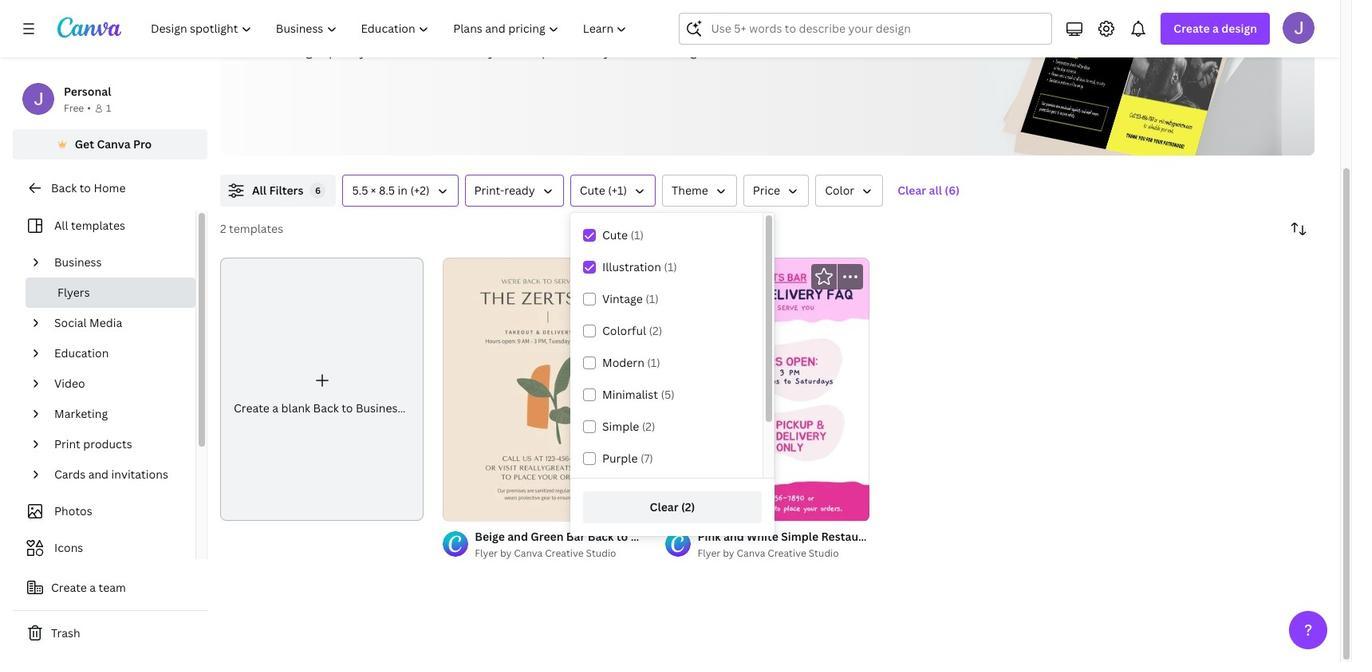 Task type: vqa. For each thing, say whether or not it's contained in the screenshot.
Manage cookies button
no



Task type: locate. For each thing, give the bounding box(es) containing it.
by
[[500, 547, 512, 561], [723, 547, 735, 561]]

0 horizontal spatial studio
[[586, 547, 617, 561]]

pink
[[698, 529, 721, 545]]

a inside dropdown button
[[1213, 21, 1220, 36]]

1 horizontal spatial to
[[342, 401, 353, 416]]

1 vertical spatial (2)
[[642, 419, 656, 434]]

by down 'clear (2)' button
[[723, 547, 735, 561]]

a inside "link"
[[272, 401, 279, 416]]

templates down back to home
[[71, 218, 125, 233]]

back right bar
[[588, 529, 614, 545]]

pink and white simple restaurant flyers link
[[698, 529, 917, 546]]

back left the to
[[370, 42, 399, 60]]

to right bar
[[617, 529, 628, 545]]

Sort by button
[[1283, 213, 1315, 245]]

0 horizontal spatial a
[[90, 580, 96, 595]]

0 vertical spatial simple
[[603, 419, 640, 434]]

free
[[64, 101, 84, 115]]

business inside beige and green bar back to business flyer flyer by canva creative studio
[[631, 529, 679, 545]]

1 horizontal spatial simple
[[782, 529, 819, 545]]

2 creative from the left
[[768, 547, 807, 561]]

canva down green
[[514, 547, 543, 561]]

(1) up illustration (1)
[[631, 227, 644, 243]]

1 horizontal spatial create
[[234, 401, 270, 416]]

2 horizontal spatial flyers
[[884, 529, 917, 545]]

pink and white simple restaurant flyers image
[[666, 258, 870, 521]]

×
[[371, 183, 376, 198]]

all for all filters
[[252, 183, 267, 198]]

all left the filters
[[252, 183, 267, 198]]

1 vertical spatial create
[[234, 401, 270, 416]]

price button
[[744, 175, 809, 207]]

flyer inside pink and white simple restaurant flyers flyer by canva creative studio
[[698, 547, 721, 561]]

canva left pro on the left of page
[[97, 136, 131, 152]]

canva down white
[[737, 547, 766, 561]]

0 horizontal spatial canva
[[97, 136, 131, 152]]

1 horizontal spatial flyer by canva creative studio link
[[698, 546, 870, 562]]

and inside beige and green bar back to business flyer flyer by canva creative studio
[[508, 529, 528, 545]]

business inside business link
[[54, 255, 102, 270]]

1 vertical spatial clear
[[650, 500, 679, 515]]

0 vertical spatial clear
[[898, 183, 927, 198]]

creative inside beige and green bar back to business flyer flyer by canva creative studio
[[545, 547, 584, 561]]

cute up illustration on the left top of page
[[603, 227, 628, 243]]

(1) right vintage
[[646, 291, 659, 306]]

2 horizontal spatial to
[[617, 529, 628, 545]]

blank
[[281, 401, 311, 416]]

1 vertical spatial to
[[342, 401, 353, 416]]

design right "next"
[[665, 42, 705, 60]]

by inside pink and white simple restaurant flyers flyer by canva creative studio
[[723, 547, 735, 561]]

2 horizontal spatial and
[[724, 529, 744, 545]]

1 horizontal spatial canva
[[514, 547, 543, 561]]

and right beige
[[508, 529, 528, 545]]

create a design button
[[1162, 13, 1271, 45]]

1 back to business flyers templates image from the left
[[975, 0, 1315, 156]]

studio down pink and white simple restaurant flyers "link"
[[809, 547, 839, 561]]

minimalist (5)
[[603, 387, 675, 402]]

flyer by canva creative studio link down white
[[698, 546, 870, 562]]

cute left (+1)
[[580, 183, 606, 198]]

flyer by canva creative studio link for green
[[475, 546, 647, 562]]

1 vertical spatial design
[[665, 42, 705, 60]]

0 horizontal spatial clear
[[650, 500, 679, 515]]

2 vertical spatial (2)
[[682, 500, 696, 515]]

1 studio from the left
[[586, 547, 617, 561]]

flyer
[[406, 401, 433, 416], [682, 529, 709, 545], [475, 547, 498, 561], [698, 547, 721, 561]]

1 horizontal spatial design
[[1222, 21, 1258, 36]]

creative down bar
[[545, 547, 584, 561]]

by down beige
[[500, 547, 512, 561]]

templates for 2 templates
[[229, 221, 283, 236]]

(1)
[[631, 227, 644, 243], [664, 259, 678, 275], [646, 291, 659, 306], [648, 355, 661, 370]]

0 horizontal spatial design
[[665, 42, 705, 60]]

all
[[929, 183, 943, 198]]

5.5 × 8.5 in (+2) button
[[343, 175, 459, 207]]

all templates
[[54, 218, 125, 233]]

templates
[[518, 42, 580, 60], [71, 218, 125, 233], [229, 221, 283, 236]]

0 horizontal spatial create
[[51, 580, 87, 595]]

1 horizontal spatial flyers
[[477, 42, 515, 60]]

2 vertical spatial a
[[90, 580, 96, 595]]

2 flyer by canva creative studio link from the left
[[698, 546, 870, 562]]

2 horizontal spatial create
[[1174, 21, 1211, 36]]

(1) right modern
[[648, 355, 661, 370]]

create inside dropdown button
[[1174, 21, 1211, 36]]

create for create a design
[[1174, 21, 1211, 36]]

and
[[88, 467, 109, 482], [508, 529, 528, 545], [724, 529, 744, 545]]

and inside the cards and invitations link
[[88, 467, 109, 482]]

all for all templates
[[54, 218, 68, 233]]

1 vertical spatial flyers
[[57, 285, 90, 300]]

back
[[370, 42, 399, 60], [51, 180, 77, 196], [313, 401, 339, 416], [588, 529, 614, 545]]

0 horizontal spatial by
[[500, 547, 512, 561]]

0 horizontal spatial and
[[88, 467, 109, 482]]

None search field
[[680, 13, 1053, 45]]

2 vertical spatial flyers
[[884, 529, 917, 545]]

1 vertical spatial simple
[[782, 529, 819, 545]]

1 horizontal spatial all
[[252, 183, 267, 198]]

simple
[[603, 419, 640, 434], [782, 529, 819, 545]]

a inside button
[[90, 580, 96, 595]]

(2) inside button
[[682, 500, 696, 515]]

to inside create a blank back to business flyer element
[[342, 401, 353, 416]]

clear down (7) on the left
[[650, 500, 679, 515]]

1 by from the left
[[500, 547, 512, 561]]

5.5
[[352, 183, 368, 198]]

0 vertical spatial cute
[[580, 183, 606, 198]]

colorful (2)
[[603, 323, 663, 338]]

and inside pink and white simple restaurant flyers flyer by canva creative studio
[[724, 529, 744, 545]]

creative down pink and white simple restaurant flyers "link"
[[768, 547, 807, 561]]

1 horizontal spatial by
[[723, 547, 735, 561]]

print-
[[475, 183, 505, 198]]

•
[[87, 101, 91, 115]]

back inside beige and green bar back to business flyer flyer by canva creative studio
[[588, 529, 614, 545]]

clear left the all
[[898, 183, 927, 198]]

all inside all templates link
[[54, 218, 68, 233]]

simple right white
[[782, 529, 819, 545]]

clear for clear (2)
[[650, 500, 679, 515]]

0 horizontal spatial to
[[80, 180, 91, 196]]

studio
[[586, 547, 617, 561], [809, 547, 839, 561]]

back to business flyers templates image
[[975, 0, 1315, 156], [1022, 0, 1250, 167]]

create inside "link"
[[234, 401, 270, 416]]

design left jacob simon image
[[1222, 21, 1258, 36]]

1 horizontal spatial a
[[272, 401, 279, 416]]

simple up purple
[[603, 419, 640, 434]]

business inside create a blank back to business flyer element
[[356, 401, 403, 416]]

studio inside pink and white simple restaurant flyers flyer by canva creative studio
[[809, 547, 839, 561]]

clear
[[898, 183, 927, 198], [650, 500, 679, 515]]

1 vertical spatial cute
[[603, 227, 628, 243]]

studio inside beige and green bar back to business flyer flyer by canva creative studio
[[586, 547, 617, 561]]

2 horizontal spatial a
[[1213, 21, 1220, 36]]

social media link
[[48, 308, 186, 338]]

create a blank back to business flyer element
[[220, 258, 433, 521]]

vintage (1)
[[603, 291, 659, 306]]

and right cards
[[88, 467, 109, 482]]

clear (2)
[[650, 500, 696, 515]]

create inside button
[[51, 580, 87, 595]]

invitations
[[111, 467, 168, 482]]

cards
[[54, 467, 86, 482]]

1 creative from the left
[[545, 547, 584, 561]]

create
[[1174, 21, 1211, 36], [234, 401, 270, 416], [51, 580, 87, 595]]

your
[[604, 42, 632, 60]]

0 vertical spatial (2)
[[649, 323, 663, 338]]

and right the pink
[[724, 529, 744, 545]]

(1) for vintage (1)
[[646, 291, 659, 306]]

flyer by canva creative studio link down green
[[475, 546, 647, 562]]

templates right 2
[[229, 221, 283, 236]]

0 vertical spatial a
[[1213, 21, 1220, 36]]

design
[[1222, 21, 1258, 36], [665, 42, 705, 60]]

get canva pro button
[[13, 129, 208, 160]]

colorful
[[603, 323, 647, 338]]

templates inside all templates link
[[71, 218, 125, 233]]

high
[[295, 42, 321, 60]]

0 vertical spatial all
[[252, 183, 267, 198]]

2 horizontal spatial canva
[[737, 547, 766, 561]]

pro
[[133, 136, 152, 152]]

purple (7)
[[603, 451, 654, 466]]

business
[[420, 42, 474, 60], [54, 255, 102, 270], [356, 401, 403, 416], [631, 529, 679, 545]]

to inside back to home link
[[80, 180, 91, 196]]

1 horizontal spatial and
[[508, 529, 528, 545]]

0 horizontal spatial all
[[54, 218, 68, 233]]

modern (1)
[[603, 355, 661, 370]]

ready
[[505, 183, 535, 198]]

0 horizontal spatial creative
[[545, 547, 584, 561]]

2 studio from the left
[[809, 547, 839, 561]]

quality
[[324, 42, 367, 60]]

media
[[89, 315, 122, 330]]

vintage
[[603, 291, 643, 306]]

back inside "link"
[[313, 401, 339, 416]]

to
[[80, 180, 91, 196], [342, 401, 353, 416], [617, 529, 628, 545]]

browse high quality back to business flyers templates for your next design
[[246, 42, 705, 60]]

canva inside pink and white simple restaurant flyers flyer by canva creative studio
[[737, 547, 766, 561]]

pink and white simple restaurant flyers flyer by canva creative studio
[[698, 529, 917, 561]]

to left home in the top of the page
[[80, 180, 91, 196]]

1 horizontal spatial creative
[[768, 547, 807, 561]]

and for pink
[[724, 529, 744, 545]]

cute for cute (1)
[[603, 227, 628, 243]]

0 vertical spatial create
[[1174, 21, 1211, 36]]

for
[[583, 42, 601, 60]]

a
[[1213, 21, 1220, 36], [272, 401, 279, 416], [90, 580, 96, 595]]

0 vertical spatial to
[[80, 180, 91, 196]]

(1) right illustration on the left top of page
[[664, 259, 678, 275]]

canva inside button
[[97, 136, 131, 152]]

cards and invitations
[[54, 467, 168, 482]]

(2) for colorful
[[649, 323, 663, 338]]

6 filter options selected element
[[310, 183, 326, 199]]

all
[[252, 183, 267, 198], [54, 218, 68, 233]]

1 flyer by canva creative studio link from the left
[[475, 546, 647, 562]]

Search search field
[[712, 14, 1043, 44]]

1 horizontal spatial clear
[[898, 183, 927, 198]]

1 horizontal spatial studio
[[809, 547, 839, 561]]

cute inside button
[[580, 183, 606, 198]]

clear all (6)
[[898, 183, 960, 198]]

print products link
[[48, 429, 186, 460]]

cute (+1)
[[580, 183, 627, 198]]

back up all templates
[[51, 180, 77, 196]]

0 horizontal spatial templates
[[71, 218, 125, 233]]

creative inside pink and white simple restaurant flyers flyer by canva creative studio
[[768, 547, 807, 561]]

flyer inside "link"
[[406, 401, 433, 416]]

design inside dropdown button
[[1222, 21, 1258, 36]]

0 horizontal spatial flyer by canva creative studio link
[[475, 546, 647, 562]]

to inside beige and green bar back to business flyer flyer by canva creative studio
[[617, 529, 628, 545]]

2 back to business flyers templates image from the left
[[1022, 0, 1250, 167]]

color button
[[816, 175, 884, 207]]

2 vertical spatial to
[[617, 529, 628, 545]]

video
[[54, 376, 85, 391]]

print products
[[54, 437, 132, 452]]

a for design
[[1213, 21, 1220, 36]]

canva
[[97, 136, 131, 152], [514, 547, 543, 561], [737, 547, 766, 561]]

templates left the for
[[518, 42, 580, 60]]

(1) for cute (1)
[[631, 227, 644, 243]]

back right blank
[[313, 401, 339, 416]]

1 vertical spatial all
[[54, 218, 68, 233]]

1 vertical spatial a
[[272, 401, 279, 416]]

2 vertical spatial create
[[51, 580, 87, 595]]

clear (2) button
[[583, 492, 762, 524]]

(2)
[[649, 323, 663, 338], [642, 419, 656, 434], [682, 500, 696, 515]]

create a team button
[[13, 572, 208, 604]]

to right blank
[[342, 401, 353, 416]]

browse
[[246, 42, 291, 60]]

0 vertical spatial design
[[1222, 21, 1258, 36]]

photos link
[[22, 496, 186, 527]]

social
[[54, 315, 87, 330]]

1 horizontal spatial templates
[[229, 221, 283, 236]]

studio down 'beige and green bar back to business flyer' link
[[586, 547, 617, 561]]

(1) for illustration (1)
[[664, 259, 678, 275]]

all down back to home
[[54, 218, 68, 233]]

2 by from the left
[[723, 547, 735, 561]]

and for cards
[[88, 467, 109, 482]]



Task type: describe. For each thing, give the bounding box(es) containing it.
flyer by canva creative studio link for white
[[698, 546, 870, 562]]

(2) for simple
[[642, 419, 656, 434]]

social media
[[54, 315, 122, 330]]

2
[[220, 221, 226, 236]]

canva inside beige and green bar back to business flyer flyer by canva creative studio
[[514, 547, 543, 561]]

beige and green bar back to business flyer image
[[443, 258, 647, 521]]

back to home link
[[13, 172, 208, 204]]

marketing
[[54, 406, 108, 421]]

1
[[106, 101, 111, 115]]

marketing link
[[48, 399, 186, 429]]

templates for all templates
[[71, 218, 125, 233]]

(+1)
[[608, 183, 627, 198]]

purple
[[603, 451, 638, 466]]

6
[[315, 184, 321, 196]]

0 horizontal spatial simple
[[603, 419, 640, 434]]

create a team
[[51, 580, 126, 595]]

top level navigation element
[[140, 13, 641, 45]]

to
[[402, 42, 417, 60]]

modern
[[603, 355, 645, 370]]

create a blank back to business flyer link
[[220, 258, 433, 521]]

(5)
[[661, 387, 675, 402]]

beige and green bar back to business flyer flyer by canva creative studio
[[475, 529, 709, 561]]

beige and green bar back to business flyer link
[[475, 529, 709, 546]]

create for create a blank back to business flyer
[[234, 401, 270, 416]]

trash
[[51, 626, 80, 641]]

trash link
[[13, 618, 208, 650]]

icons link
[[22, 533, 186, 564]]

2 horizontal spatial templates
[[518, 42, 580, 60]]

products
[[83, 437, 132, 452]]

5.5 × 8.5 in (+2)
[[352, 183, 430, 198]]

0 horizontal spatial flyers
[[57, 285, 90, 300]]

cute (1)
[[603, 227, 644, 243]]

price
[[753, 183, 781, 198]]

bar
[[567, 529, 585, 545]]

beige
[[475, 529, 505, 545]]

print
[[54, 437, 81, 452]]

education
[[54, 346, 109, 361]]

create a design
[[1174, 21, 1258, 36]]

next
[[635, 42, 662, 60]]

filters
[[269, 183, 304, 198]]

(6)
[[945, 183, 960, 198]]

free •
[[64, 101, 91, 115]]

in
[[398, 183, 408, 198]]

cards and invitations link
[[48, 460, 186, 490]]

photos
[[54, 504, 92, 519]]

green
[[531, 529, 564, 545]]

illustration
[[603, 259, 662, 275]]

get canva pro
[[75, 136, 152, 152]]

theme button
[[663, 175, 737, 207]]

0 vertical spatial flyers
[[477, 42, 515, 60]]

and for beige
[[508, 529, 528, 545]]

clear all (6) button
[[890, 175, 968, 207]]

2 templates
[[220, 221, 283, 236]]

education link
[[48, 338, 186, 369]]

home
[[94, 180, 126, 196]]

(7)
[[641, 451, 654, 466]]

print-ready
[[475, 183, 535, 198]]

video link
[[48, 369, 186, 399]]

personal
[[64, 84, 111, 99]]

flyers inside pink and white simple restaurant flyers flyer by canva creative studio
[[884, 529, 917, 545]]

get
[[75, 136, 94, 152]]

back to home
[[51, 180, 126, 196]]

jacob simon image
[[1283, 12, 1315, 44]]

team
[[99, 580, 126, 595]]

cute (+1) button
[[570, 175, 656, 207]]

a for blank
[[272, 401, 279, 416]]

by inside beige and green bar back to business flyer flyer by canva creative studio
[[500, 547, 512, 561]]

icons
[[54, 540, 83, 556]]

business link
[[48, 247, 186, 278]]

8.5
[[379, 183, 395, 198]]

white
[[747, 529, 779, 545]]

cute for cute (+1)
[[580, 183, 606, 198]]

create a blank back to business flyer
[[234, 401, 433, 416]]

(+2)
[[411, 183, 430, 198]]

theme
[[672, 183, 709, 198]]

minimalist
[[603, 387, 659, 402]]

(1) for modern (1)
[[648, 355, 661, 370]]

simple (2)
[[603, 419, 656, 434]]

all filters
[[252, 183, 304, 198]]

simple inside pink and white simple restaurant flyers flyer by canva creative studio
[[782, 529, 819, 545]]

restaurant
[[822, 529, 881, 545]]

print-ready button
[[465, 175, 564, 207]]

create for create a team
[[51, 580, 87, 595]]

all templates link
[[22, 211, 186, 241]]

clear for clear all (6)
[[898, 183, 927, 198]]

a for team
[[90, 580, 96, 595]]



